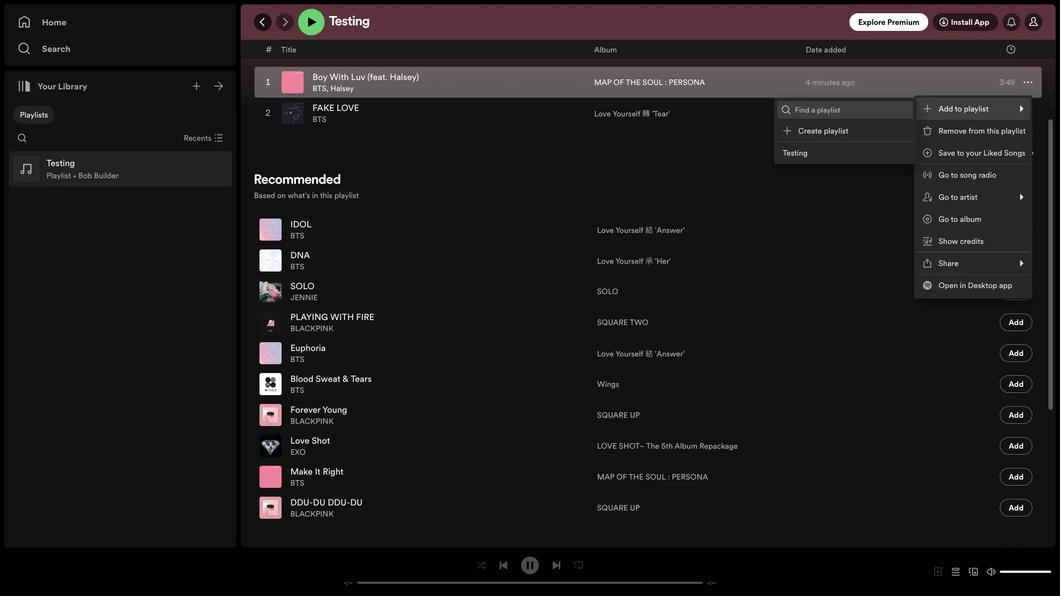 Task type: describe. For each thing, give the bounding box(es) containing it.
previous image
[[499, 561, 508, 570]]

yourself for idol
[[616, 225, 644, 235]]

go for go to song radio
[[939, 170, 949, 180]]

to for your
[[957, 148, 965, 158]]

disable repeat image
[[574, 561, 583, 570]]

Playlists checkbox
[[13, 106, 55, 124]]

boy with luv (feat. halsey) bts , halsey
[[313, 71, 419, 94]]

save to your liked songs button
[[917, 142, 1031, 164]]

persona for bottom 'map of the soul : persona' "link"
[[672, 472, 708, 482]]

app
[[975, 17, 990, 27]]

blackpink inside playing with fire blackpink
[[291, 323, 334, 334]]

1 du from the left
[[313, 497, 326, 509]]

love shot– the 5th album repackage link
[[597, 441, 738, 452]]

minutes for fake love
[[813, 108, 840, 118]]

make it right cell
[[260, 462, 348, 492]]

bts inside idol bts
[[291, 231, 304, 241]]

home link
[[18, 11, 223, 33]]

dna cell
[[260, 246, 314, 276]]

bts link for idol
[[291, 231, 304, 241]]

shot
[[312, 435, 330, 447]]

bts link for blood
[[291, 385, 304, 396]]

: for 'map of the soul : persona' "link" within boy with luv (feat. halsey) row
[[665, 77, 667, 88]]

•
[[73, 170, 76, 181]]

4 for boy with luv (feat. halsey)
[[806, 77, 811, 88]]

map of the soul : persona for 'map of the soul : persona' "link" within boy with luv (feat. halsey) row
[[594, 77, 705, 88]]

solo for solo jennie
[[291, 280, 315, 292]]

home
[[42, 16, 67, 28]]

testing button
[[776, 142, 915, 164]]

remove
[[939, 126, 967, 136]]

1 :- from the left
[[346, 579, 350, 587]]

轉
[[643, 108, 650, 119]]

song
[[960, 170, 977, 180]]

add for ddu-
[[1009, 503, 1024, 513]]

idol
[[291, 218, 311, 231]]

solo for solo
[[597, 286, 618, 297]]

add to playlist
[[939, 104, 989, 114]]

main element
[[4, 4, 236, 548]]

square up for ddu-du ddu-du
[[597, 503, 640, 513]]

yourself for dna
[[616, 256, 644, 266]]

1 ddu- from the left
[[291, 497, 313, 509]]

playing with fire blackpink
[[291, 311, 374, 334]]

open in desktop app button
[[917, 274, 1031, 297]]

radio
[[979, 170, 997, 180]]

the inside boy with luv (feat. halsey) row
[[626, 77, 641, 88]]

what's new image
[[1007, 18, 1016, 27]]

fake love bts
[[313, 102, 359, 125]]

bts inside fake love bts
[[313, 114, 327, 125]]

euphoria cell
[[260, 339, 330, 368]]

go to song radio button
[[917, 164, 1031, 186]]

to for song
[[951, 170, 958, 180]]

solo cell
[[260, 277, 322, 307]]

playlist inside recommended based on what's in this playlist
[[335, 190, 359, 200]]

forever young link
[[291, 404, 347, 416]]

go to song radio
[[939, 170, 997, 180]]

love shot cell
[[260, 431, 335, 461]]

1 vertical spatial the
[[629, 472, 644, 482]]

none search field inside main element
[[13, 129, 31, 147]]

bts link for euphoria
[[291, 354, 304, 365]]

to for artist
[[951, 192, 958, 202]]

add for blackpink
[[1009, 410, 1024, 421]]

,
[[327, 83, 329, 94]]

cell for solo
[[1000, 277, 1033, 307]]

idol bts
[[291, 218, 311, 241]]

make it right link
[[291, 466, 344, 478]]

tears
[[351, 373, 372, 385]]

square for blackpink
[[597, 317, 628, 328]]

based
[[254, 190, 275, 200]]

bts inside the boy with luv (feat. halsey) bts , halsey
[[313, 83, 327, 94]]

playlist
[[46, 170, 71, 181]]

結 for euphoria
[[645, 349, 653, 359]]

create
[[799, 126, 822, 136]]

love yourself 承 'her'
[[597, 256, 671, 266]]

with
[[330, 311, 354, 323]]

minutes for boy with luv (feat. halsey)
[[813, 77, 840, 88]]

halsey)
[[390, 71, 419, 83]]

search in your library image
[[18, 134, 27, 142]]

blackpink inside ddu-du ddu-du blackpink
[[291, 509, 334, 519]]

in inside recommended based on what's in this playlist
[[312, 190, 318, 200]]

bob
[[78, 170, 92, 181]]

testing grid
[[241, 37, 1055, 129]]

3:49 cell
[[972, 67, 1033, 97]]

euphoria
[[291, 342, 326, 354]]

show credits
[[939, 236, 984, 247]]

library
[[58, 80, 87, 92]]

'answer' for euphoria
[[655, 349, 685, 359]]

exo
[[291, 447, 306, 458]]

songs
[[1004, 148, 1026, 158]]

3 - from the left
[[707, 579, 710, 587]]

blood sweat & tears cell
[[260, 369, 376, 399]]

in inside button
[[960, 280, 966, 291]]

album inside # row
[[594, 44, 617, 55]]

1 horizontal spatial album
[[675, 441, 698, 452]]

search link
[[18, 38, 223, 60]]

sweat
[[316, 373, 341, 385]]

recents
[[184, 133, 212, 143]]

on
[[277, 190, 286, 200]]

add inside dropdown button
[[939, 104, 953, 114]]

playlist down find a playlist field
[[824, 126, 849, 136]]

add button for right
[[1000, 468, 1033, 486]]

solo jennie
[[291, 280, 318, 303]]

love yourself 轉 'tear'
[[594, 108, 670, 119]]

forever young blackpink
[[291, 404, 347, 427]]

menu containing add to playlist
[[774, 96, 1033, 299]]

2 :- from the left
[[710, 579, 714, 587]]

map of the soul : persona for bottom 'map of the soul : persona' "link"
[[597, 472, 708, 482]]

love yourself 結 'answer' link for euphoria
[[597, 348, 685, 359]]

map for 'map of the soul : persona' "link" within boy with luv (feat. halsey) row
[[594, 77, 612, 88]]

credits
[[960, 236, 984, 247]]

fire
[[356, 311, 374, 323]]

love yourself 轉 'tear' link
[[594, 107, 670, 119]]

'answer' for idol
[[655, 225, 685, 235]]

ddu-du ddu-du link
[[291, 497, 363, 509]]

from
[[969, 126, 985, 136]]

top bar and user menu element
[[241, 4, 1056, 40]]

go for go to artist
[[939, 192, 949, 202]]

square up link for forever young
[[597, 410, 640, 421]]

2 square from the top
[[597, 410, 628, 421]]

idol link
[[291, 218, 311, 231]]

love shot link
[[291, 435, 330, 447]]

euphoria bts
[[291, 342, 326, 365]]

go forward image
[[281, 18, 289, 27]]

blackpink link for playing
[[291, 323, 334, 334]]

fake love cell
[[282, 98, 364, 128]]

your library button
[[13, 75, 92, 97]]

blackpink inside forever young blackpink
[[291, 416, 334, 427]]

bts inside euphoria bts
[[291, 354, 304, 365]]

of for 'map of the soul : persona' "link" within boy with luv (feat. halsey) row
[[614, 77, 624, 88]]

euphoria link
[[291, 342, 326, 354]]

exo link
[[291, 447, 306, 458]]

remove from this playlist
[[939, 126, 1026, 136]]

1 vertical spatial map of the soul : persona link
[[597, 472, 708, 482]]

square up link for ddu-du ddu-du
[[597, 503, 640, 513]]

group inside main element
[[9, 151, 232, 187]]

share button
[[917, 252, 1031, 274]]

#
[[266, 43, 272, 56]]

install app link
[[933, 13, 999, 31]]

playing
[[291, 311, 328, 323]]

forever young cell
[[260, 400, 352, 430]]

add button for exo
[[1000, 437, 1033, 455]]

more
[[1015, 147, 1034, 157]]

'tear'
[[652, 108, 670, 119]]

enable shuffle image
[[477, 561, 486, 570]]

testing inside button
[[783, 148, 808, 158]]

love shot exo
[[291, 435, 330, 458]]

share
[[939, 258, 959, 269]]

find more
[[998, 147, 1034, 157]]

2 -:-- from the left
[[707, 579, 717, 587]]

desktop
[[968, 280, 998, 291]]

1 horizontal spatial love
[[597, 441, 617, 452]]

pause image
[[526, 561, 535, 570]]

halsey link
[[331, 83, 354, 94]]



Task type: locate. For each thing, give the bounding box(es) containing it.
love
[[337, 102, 359, 114], [597, 441, 617, 452]]

None search field
[[13, 129, 31, 147]]

go down save
[[939, 170, 949, 180]]

go to album
[[939, 214, 982, 225]]

map of the soul : persona link up 轉
[[594, 77, 705, 88]]

connect to a device image
[[969, 568, 978, 577]]

map of the soul : persona down "the"
[[597, 472, 708, 482]]

2 vertical spatial blackpink
[[291, 509, 334, 519]]

square up for forever young
[[597, 410, 640, 421]]

love for dna
[[597, 256, 614, 266]]

go to artist
[[939, 192, 978, 202]]

jennie
[[291, 292, 318, 303]]

solo
[[291, 280, 315, 292], [597, 286, 618, 297]]

bts inside blood sweat & tears bts
[[291, 385, 304, 396]]

2 4 minutes ago from the top
[[806, 108, 855, 118]]

1 square from the top
[[597, 317, 628, 328]]

0 horizontal spatial solo link
[[291, 280, 315, 292]]

yourself
[[613, 108, 641, 119], [616, 225, 644, 235], [616, 256, 644, 266], [616, 349, 644, 359]]

2 square up from the top
[[597, 503, 640, 513]]

go left artist
[[939, 192, 949, 202]]

5 add button from the top
[[1000, 437, 1033, 455]]

2 vertical spatial go
[[939, 214, 949, 225]]

cell right desktop
[[1000, 277, 1033, 307]]

square for du
[[597, 503, 628, 513]]

1 horizontal spatial this
[[987, 126, 1000, 136]]

next image
[[552, 561, 561, 570]]

2 du from the left
[[350, 497, 363, 509]]

your library
[[38, 80, 87, 92]]

square up
[[597, 410, 640, 421], [597, 503, 640, 513]]

4 add button from the top
[[1000, 406, 1033, 424]]

1 vertical spatial :
[[668, 472, 670, 482]]

0 horizontal spatial this
[[320, 190, 333, 200]]

1 vertical spatial in
[[960, 280, 966, 291]]

love yourself 結 'answer' up love yourself 承 'her' link at the right
[[597, 225, 685, 235]]

0 vertical spatial map of the soul : persona link
[[594, 77, 705, 88]]

album right 5th
[[675, 441, 698, 452]]

yourself up love yourself 承 'her' link at the right
[[616, 225, 644, 235]]

1 vertical spatial 4
[[806, 108, 811, 118]]

playlists
[[20, 110, 48, 120]]

premium
[[888, 17, 920, 27]]

0 vertical spatial 'answer'
[[655, 225, 685, 235]]

bts up forever
[[291, 385, 304, 396]]

add button for &
[[1000, 376, 1033, 393]]

0 vertical spatial minutes
[[813, 77, 840, 88]]

solo link
[[291, 280, 315, 292], [597, 286, 618, 297]]

blackpink link
[[291, 323, 334, 334], [291, 416, 334, 427], [291, 509, 334, 519]]

love yourself 結 'answer' for idol
[[597, 225, 685, 235]]

承
[[645, 256, 653, 266]]

love down halsey link
[[337, 102, 359, 114]]

6 add button from the top
[[1000, 468, 1033, 486]]

2 square up link from the top
[[597, 503, 640, 513]]

2 blackpink link from the top
[[291, 416, 334, 427]]

go inside 'button'
[[939, 170, 949, 180]]

ago up create playlist button
[[842, 108, 855, 118]]

cell for dna
[[1000, 246, 1033, 276]]

0 vertical spatial 結
[[645, 225, 653, 235]]

in right the what's
[[312, 190, 318, 200]]

3 go from the top
[[939, 214, 949, 225]]

soul for bottom 'map of the soul : persona' "link"
[[646, 472, 666, 482]]

ago for boy with luv (feat. halsey)
[[842, 77, 855, 88]]

love yourself 結 'answer' link up love yourself 承 'her' link at the right
[[597, 224, 685, 236]]

duration element
[[1007, 45, 1016, 54]]

ago up find a playlist field
[[842, 77, 855, 88]]

0 vertical spatial the
[[626, 77, 641, 88]]

up for ddu-du ddu-du
[[630, 503, 640, 513]]

1 vertical spatial blackpink
[[291, 416, 334, 427]]

0 vertical spatial of
[[614, 77, 624, 88]]

2 結 from the top
[[645, 349, 653, 359]]

1 vertical spatial testing
[[783, 148, 808, 158]]

2 minutes from the top
[[813, 108, 840, 118]]

1 vertical spatial square up
[[597, 503, 640, 513]]

add for exo
[[1009, 441, 1024, 452]]

blackpink down make it right bts
[[291, 509, 334, 519]]

blackpink link up love shot link
[[291, 416, 334, 427]]

wings
[[597, 379, 619, 390]]

0 horizontal spatial in
[[312, 190, 318, 200]]

solo down 'dna bts'
[[291, 280, 315, 292]]

3 square from the top
[[597, 503, 628, 513]]

love left shot–
[[597, 441, 617, 452]]

up for forever young
[[630, 410, 640, 421]]

4 inside boy with luv (feat. halsey) row
[[806, 77, 811, 88]]

ddu-du ddu-du blackpink
[[291, 497, 363, 519]]

2 ago from the top
[[842, 108, 855, 118]]

cell right credits
[[1000, 215, 1033, 245]]

boy with luv (feat. halsey) cell
[[282, 67, 424, 97]]

# row
[[255, 40, 1042, 60]]

to inside 'button'
[[951, 170, 958, 180]]

to left song
[[951, 170, 958, 180]]

bts down ,
[[313, 114, 327, 125]]

1 結 from the top
[[645, 225, 653, 235]]

0 vertical spatial blackpink
[[291, 323, 334, 334]]

bts link down ,
[[313, 114, 327, 125]]

persona up 'tear'
[[669, 77, 705, 88]]

0 vertical spatial love yourself 結 'answer' link
[[597, 224, 685, 236]]

Find a playlist field
[[778, 101, 913, 119]]

0 vertical spatial map of the soul : persona
[[594, 77, 705, 88]]

bts up fake
[[313, 83, 327, 94]]

add for fire
[[1009, 317, 1024, 328]]

0 vertical spatial testing
[[329, 15, 370, 29]]

1 vertical spatial minutes
[[813, 108, 840, 118]]

0 vertical spatial map
[[594, 77, 612, 88]]

this inside button
[[987, 126, 1000, 136]]

1 horizontal spatial du
[[350, 497, 363, 509]]

1 horizontal spatial :
[[668, 472, 670, 482]]

bts link
[[313, 83, 327, 94], [313, 114, 327, 125], [291, 231, 304, 241], [291, 262, 304, 272], [291, 354, 304, 365], [291, 385, 304, 396], [291, 478, 304, 489]]

list item containing playlist
[[9, 151, 232, 187]]

4 minutes ago for fake love
[[806, 108, 855, 118]]

add button for fire
[[1000, 314, 1033, 331]]

4 - from the left
[[714, 579, 717, 587]]

1 - from the left
[[344, 579, 346, 587]]

1 vertical spatial love yourself 結 'answer' link
[[597, 348, 685, 359]]

make
[[291, 466, 313, 478]]

solo inside the 'solo jennie'
[[291, 280, 315, 292]]

fake love link
[[313, 102, 359, 114]]

1 minutes from the top
[[813, 77, 840, 88]]

playlist • bob builder
[[46, 170, 119, 181]]

install
[[951, 17, 973, 27]]

2 up from the top
[[630, 503, 640, 513]]

blood
[[291, 373, 314, 385]]

soul up 轉
[[643, 77, 663, 88]]

bts link for make
[[291, 478, 304, 489]]

7 add button from the top
[[1000, 499, 1033, 517]]

1 'answer' from the top
[[655, 225, 685, 235]]

4 for fake love
[[806, 108, 811, 118]]

1 up from the top
[[630, 410, 640, 421]]

0 vertical spatial square up
[[597, 410, 640, 421]]

bts link up the blood
[[291, 354, 304, 365]]

bts link for dna
[[291, 262, 304, 272]]

solo up square two link
[[597, 286, 618, 297]]

ago for fake love
[[842, 108, 855, 118]]

: inside boy with luv (feat. halsey) row
[[665, 77, 667, 88]]

menu
[[774, 96, 1033, 299]]

open in desktop app
[[939, 280, 1013, 291]]

ddu-du ddu-du cell
[[260, 493, 367, 523]]

this right the what's
[[320, 190, 333, 200]]

add button
[[1000, 314, 1033, 331], [1000, 345, 1033, 362], [1000, 376, 1033, 393], [1000, 406, 1033, 424], [1000, 437, 1033, 455], [1000, 468, 1033, 486], [1000, 499, 1033, 517]]

blackpink link for forever
[[291, 416, 334, 427]]

your
[[966, 148, 982, 158]]

to left album
[[951, 214, 958, 225]]

love yourself 承 'her' link
[[597, 255, 671, 266]]

1 add button from the top
[[1000, 314, 1033, 331]]

ddu- down the right
[[328, 497, 350, 509]]

luv
[[351, 71, 365, 83]]

soul down "the"
[[646, 472, 666, 482]]

1 horizontal spatial solo link
[[597, 286, 618, 297]]

0 vertical spatial in
[[312, 190, 318, 200]]

Disable repeat checkbox
[[570, 557, 588, 575]]

0 vertical spatial soul
[[643, 77, 663, 88]]

0 horizontal spatial ddu-
[[291, 497, 313, 509]]

: for bottom 'map of the soul : persona' "link"
[[668, 472, 670, 482]]

1 horizontal spatial -:--
[[707, 579, 717, 587]]

1 vertical spatial of
[[617, 472, 627, 482]]

1 4 minutes ago from the top
[[806, 77, 855, 88]]

1 vertical spatial this
[[320, 190, 333, 200]]

1 square up link from the top
[[597, 410, 640, 421]]

blackpink link up euphoria link
[[291, 323, 334, 334]]

go to album link
[[917, 208, 1031, 230]]

cell down 3:49 "cell"
[[972, 98, 1033, 128]]

add button for ddu-
[[1000, 499, 1033, 517]]

save
[[939, 148, 956, 158]]

1 blackpink link from the top
[[291, 323, 334, 334]]

shot–
[[619, 441, 645, 452]]

2 vertical spatial blackpink link
[[291, 509, 334, 519]]

cell
[[972, 98, 1033, 128], [1000, 215, 1033, 245], [1000, 246, 1033, 276], [1000, 277, 1033, 307]]

4 minutes ago up create playlist
[[806, 108, 855, 118]]

1 vertical spatial 結
[[645, 349, 653, 359]]

1 vertical spatial 4 minutes ago
[[806, 108, 855, 118]]

1 vertical spatial square
[[597, 410, 628, 421]]

2 love yourself 結 'answer' from the top
[[597, 349, 685, 359]]

bts up the blood
[[291, 354, 304, 365]]

1 vertical spatial go
[[939, 192, 949, 202]]

install app
[[951, 17, 990, 27]]

go for go to album
[[939, 214, 949, 225]]

builder
[[94, 170, 119, 181]]

1 square up from the top
[[597, 410, 640, 421]]

4 minutes ago for boy with luv (feat. halsey)
[[806, 77, 855, 88]]

2 'answer' from the top
[[655, 349, 685, 359]]

1 vertical spatial map of the soul : persona
[[597, 472, 708, 482]]

結 down the two at the right of page
[[645, 349, 653, 359]]

explore premium
[[859, 17, 920, 27]]

list item
[[9, 151, 232, 187]]

bts link left it
[[291, 478, 304, 489]]

blackpink up euphoria link
[[291, 323, 334, 334]]

ddu- down the make it right cell
[[291, 497, 313, 509]]

save to your liked songs
[[939, 148, 1026, 158]]

0 vertical spatial this
[[987, 126, 1000, 136]]

cell up app
[[1000, 246, 1033, 276]]

dna
[[291, 249, 310, 262]]

the
[[626, 77, 641, 88], [629, 472, 644, 482]]

repackage
[[700, 441, 738, 452]]

0 vertical spatial 4 minutes ago
[[806, 77, 855, 88]]

0 vertical spatial :
[[665, 77, 667, 88]]

create playlist button
[[776, 120, 915, 142]]

0 horizontal spatial :-
[[346, 579, 350, 587]]

1 horizontal spatial :-
[[710, 579, 714, 587]]

1 ago from the top
[[842, 77, 855, 88]]

go inside dropdown button
[[939, 192, 949, 202]]

of up love yourself 轉 'tear' link
[[614, 77, 624, 88]]

map for bottom 'map of the soul : persona' "link"
[[597, 472, 615, 482]]

3 blackpink from the top
[[291, 509, 334, 519]]

your
[[38, 80, 56, 92]]

blackpink up love shot link
[[291, 416, 334, 427]]

&
[[343, 373, 349, 385]]

yourself left 轉
[[613, 108, 641, 119]]

0 horizontal spatial album
[[594, 44, 617, 55]]

0 horizontal spatial testing
[[329, 15, 370, 29]]

0 vertical spatial go
[[939, 170, 949, 180]]

0 vertical spatial up
[[630, 410, 640, 421]]

2 go from the top
[[939, 192, 949, 202]]

1 vertical spatial square up link
[[597, 503, 640, 513]]

add for &
[[1009, 379, 1024, 390]]

jennie link
[[291, 292, 318, 303]]

persona for 'map of the soul : persona' "link" within boy with luv (feat. halsey) row
[[669, 77, 705, 88]]

1 vertical spatial love
[[597, 441, 617, 452]]

to inside button
[[957, 148, 965, 158]]

(feat.
[[368, 71, 388, 83]]

boy with luv (feat. halsey) row
[[255, 67, 1042, 98]]

search
[[42, 43, 71, 55]]

2 love yourself 結 'answer' link from the top
[[597, 348, 685, 359]]

persona inside boy with luv (feat. halsey) row
[[669, 77, 705, 88]]

date added
[[806, 44, 846, 55]]

solo link up square two link
[[597, 286, 618, 297]]

結
[[645, 225, 653, 235], [645, 349, 653, 359]]

love inside fake love bts
[[337, 102, 359, 114]]

4 up "create"
[[806, 108, 811, 118]]

0 horizontal spatial :
[[665, 77, 667, 88]]

duration image
[[1007, 45, 1016, 54]]

young
[[323, 404, 347, 416]]

this right from at top
[[987, 126, 1000, 136]]

bts link up fake
[[313, 83, 327, 94]]

dna link
[[291, 249, 310, 262]]

persona
[[669, 77, 705, 88], [672, 472, 708, 482]]

# column header
[[266, 40, 272, 59]]

1 love yourself 結 'answer' link from the top
[[597, 224, 685, 236]]

minutes up create playlist
[[813, 108, 840, 118]]

playlist up find more button
[[1002, 126, 1026, 136]]

persona down love shot– the 5th album repackage
[[672, 472, 708, 482]]

ago inside boy with luv (feat. halsey) row
[[842, 77, 855, 88]]

0 vertical spatial persona
[[669, 77, 705, 88]]

dna bts
[[291, 249, 310, 272]]

it
[[315, 466, 321, 478]]

idol cell
[[260, 215, 316, 245]]

yourself inside love yourself 承 'her' link
[[616, 256, 644, 266]]

bts left it
[[291, 478, 304, 489]]

love shot– the 5th album repackage
[[597, 441, 738, 452]]

bts inside make it right bts
[[291, 478, 304, 489]]

blood sweat & tears link
[[291, 373, 372, 385]]

None search field
[[778, 101, 913, 119]]

0 vertical spatial 4
[[806, 77, 811, 88]]

map of the soul : persona up 轉
[[594, 77, 705, 88]]

list item inside main element
[[9, 151, 232, 187]]

album
[[960, 214, 982, 225]]

minutes down date added
[[813, 77, 840, 88]]

solo link down 'dna bts'
[[291, 280, 315, 292]]

bts link inside 'fake love' cell
[[313, 114, 327, 125]]

2 vertical spatial square
[[597, 503, 628, 513]]

minutes inside boy with luv (feat. halsey) row
[[813, 77, 840, 88]]

to left artist
[[951, 192, 958, 202]]

4 minutes ago up find a playlist field
[[806, 77, 855, 88]]

0 vertical spatial love yourself 結 'answer'
[[597, 225, 685, 235]]

結 up 承 at the right of page
[[645, 225, 653, 235]]

testing inside top bar and user menu element
[[329, 15, 370, 29]]

2 - from the left
[[350, 579, 353, 587]]

Recents, List view field
[[175, 129, 230, 147]]

0 horizontal spatial love
[[337, 102, 359, 114]]

cell for idol
[[1000, 215, 1033, 245]]

explore
[[859, 17, 886, 27]]

the down shot–
[[629, 472, 644, 482]]

in right open
[[960, 280, 966, 291]]

this
[[987, 126, 1000, 136], [320, 190, 333, 200]]

0 vertical spatial ago
[[842, 77, 855, 88]]

love yourself 結 'answer' link down the two at the right of page
[[597, 348, 685, 359]]

0 vertical spatial square up link
[[597, 410, 640, 421]]

0 horizontal spatial du
[[313, 497, 326, 509]]

love inside the testing grid
[[594, 108, 611, 119]]

playlist right the what's
[[335, 190, 359, 200]]

go back image
[[258, 18, 267, 27]]

1 vertical spatial soul
[[646, 472, 666, 482]]

1 vertical spatial 'answer'
[[655, 349, 685, 359]]

this inside recommended based on what's in this playlist
[[320, 190, 333, 200]]

2 4 from the top
[[806, 108, 811, 118]]

soul inside boy with luv (feat. halsey) row
[[643, 77, 663, 88]]

4 minutes ago inside boy with luv (feat. halsey) row
[[806, 77, 855, 88]]

to for album
[[951, 214, 958, 225]]

add for right
[[1009, 472, 1024, 482]]

group containing playlist
[[9, 151, 232, 187]]

0 vertical spatial love
[[337, 102, 359, 114]]

to up remove
[[955, 104, 962, 114]]

to left the your
[[957, 148, 965, 158]]

show
[[939, 236, 958, 247]]

map of the soul : persona
[[594, 77, 705, 88], [597, 472, 708, 482]]

album down top bar and user menu element
[[594, 44, 617, 55]]

add button for blackpink
[[1000, 406, 1033, 424]]

playing with fire cell
[[260, 308, 379, 337]]

player controls element
[[331, 557, 730, 587]]

love inside love shot exo
[[291, 435, 310, 447]]

halsey
[[331, 83, 354, 94]]

0 horizontal spatial solo
[[291, 280, 315, 292]]

soul for 'map of the soul : persona' "link" within boy with luv (feat. halsey) row
[[643, 77, 663, 88]]

bts up solo cell at the left of page
[[291, 262, 304, 272]]

0 horizontal spatial -:--
[[344, 579, 353, 587]]

1 horizontal spatial ddu-
[[328, 497, 350, 509]]

square up link
[[597, 410, 640, 421], [597, 503, 640, 513]]

blood sweat & tears bts
[[291, 373, 372, 396]]

bts link up solo cell at the left of page
[[291, 262, 304, 272]]

0 vertical spatial blackpink link
[[291, 323, 334, 334]]

結 for idol
[[645, 225, 653, 235]]

1 horizontal spatial in
[[960, 280, 966, 291]]

blackpink link inside ddu-du ddu-du cell
[[291, 509, 334, 519]]

playing with fire link
[[291, 311, 374, 323]]

2 blackpink from the top
[[291, 416, 334, 427]]

add
[[939, 104, 953, 114], [1009, 317, 1024, 328], [1009, 348, 1024, 359], [1009, 379, 1024, 390], [1009, 410, 1024, 421], [1009, 441, 1024, 452], [1009, 472, 1024, 482], [1009, 503, 1024, 513]]

of inside boy with luv (feat. halsey) row
[[614, 77, 624, 88]]

4 minutes ago
[[806, 77, 855, 88], [806, 108, 855, 118]]

of down shot–
[[617, 472, 627, 482]]

bts link up dna link
[[291, 231, 304, 241]]

1 -:-- from the left
[[344, 579, 353, 587]]

1 4 from the top
[[806, 77, 811, 88]]

0 vertical spatial album
[[594, 44, 617, 55]]

1 vertical spatial persona
[[672, 472, 708, 482]]

find
[[998, 147, 1013, 157]]

with
[[330, 71, 349, 83]]

1 blackpink from the top
[[291, 323, 334, 334]]

title
[[281, 44, 297, 55]]

yourself inside love yourself 轉 'tear' link
[[613, 108, 641, 119]]

bts link for fake
[[313, 114, 327, 125]]

3 add button from the top
[[1000, 376, 1033, 393]]

map of the soul : persona link down "the"
[[597, 472, 708, 482]]

bts link up forever
[[291, 385, 304, 396]]

love for idol
[[597, 225, 614, 235]]

: down love shot– the 5th album repackage link
[[668, 472, 670, 482]]

love yourself 結 'answer' link for idol
[[597, 224, 685, 236]]

remove from this playlist button
[[917, 120, 1031, 142]]

1 vertical spatial ago
[[842, 108, 855, 118]]

1 vertical spatial up
[[630, 503, 640, 513]]

: up 'tear'
[[665, 77, 667, 88]]

of
[[614, 77, 624, 88], [617, 472, 627, 482]]

1 go from the top
[[939, 170, 949, 180]]

0 vertical spatial square
[[597, 317, 628, 328]]

1 vertical spatial blackpink link
[[291, 416, 334, 427]]

2 add button from the top
[[1000, 345, 1033, 362]]

map
[[594, 77, 612, 88], [597, 472, 615, 482]]

1 vertical spatial album
[[675, 441, 698, 452]]

up
[[630, 410, 640, 421], [630, 503, 640, 513]]

love yourself 結 'answer' down the two at the right of page
[[597, 349, 685, 359]]

two
[[630, 317, 649, 328]]

1 vertical spatial map
[[597, 472, 615, 482]]

recommended based on what's in this playlist
[[254, 174, 359, 200]]

4 down date
[[806, 77, 811, 88]]

bts inside 'dna bts'
[[291, 262, 304, 272]]

show credits button
[[917, 230, 1031, 252]]

square
[[597, 317, 628, 328], [597, 410, 628, 421], [597, 503, 628, 513]]

go to artist button
[[917, 186, 1031, 208]]

love yourself 結 'answer' for euphoria
[[597, 349, 685, 359]]

map of the soul : persona inside boy with luv (feat. halsey) row
[[594, 77, 705, 88]]

love for euphoria
[[597, 349, 614, 359]]

to for playlist
[[955, 104, 962, 114]]

add to playlist button
[[917, 98, 1031, 120]]

bts link inside idol cell
[[291, 231, 304, 241]]

map inside boy with luv (feat. halsey) row
[[594, 77, 612, 88]]

map of the soul : persona link inside boy with luv (feat. halsey) row
[[594, 77, 705, 88]]

1 horizontal spatial solo
[[597, 286, 618, 297]]

volume high image
[[987, 568, 996, 577]]

1 horizontal spatial testing
[[783, 148, 808, 158]]

1 vertical spatial love yourself 結 'answer'
[[597, 349, 685, 359]]

yourself for euphoria
[[616, 349, 644, 359]]

blackpink link for ddu-
[[291, 509, 334, 519]]

1 love yourself 結 'answer' from the top
[[597, 225, 685, 235]]

group
[[9, 151, 232, 187]]

the up love yourself 轉 'tear' link
[[626, 77, 641, 88]]

blackpink link down make it right bts
[[291, 509, 334, 519]]

playlist up from at top
[[964, 104, 989, 114]]

2 ddu- from the left
[[328, 497, 350, 509]]

yourself left 承 at the right of page
[[616, 256, 644, 266]]

yourself down square two link
[[616, 349, 644, 359]]

playlist inside dropdown button
[[964, 104, 989, 114]]

of for bottom 'map of the soul : persona' "link"
[[617, 472, 627, 482]]

go up "show"
[[939, 214, 949, 225]]

bts up dna link
[[291, 231, 304, 241]]

square two link
[[597, 317, 649, 328]]

3 blackpink link from the top
[[291, 509, 334, 519]]



Task type: vqa. For each thing, say whether or not it's contained in the screenshot.


